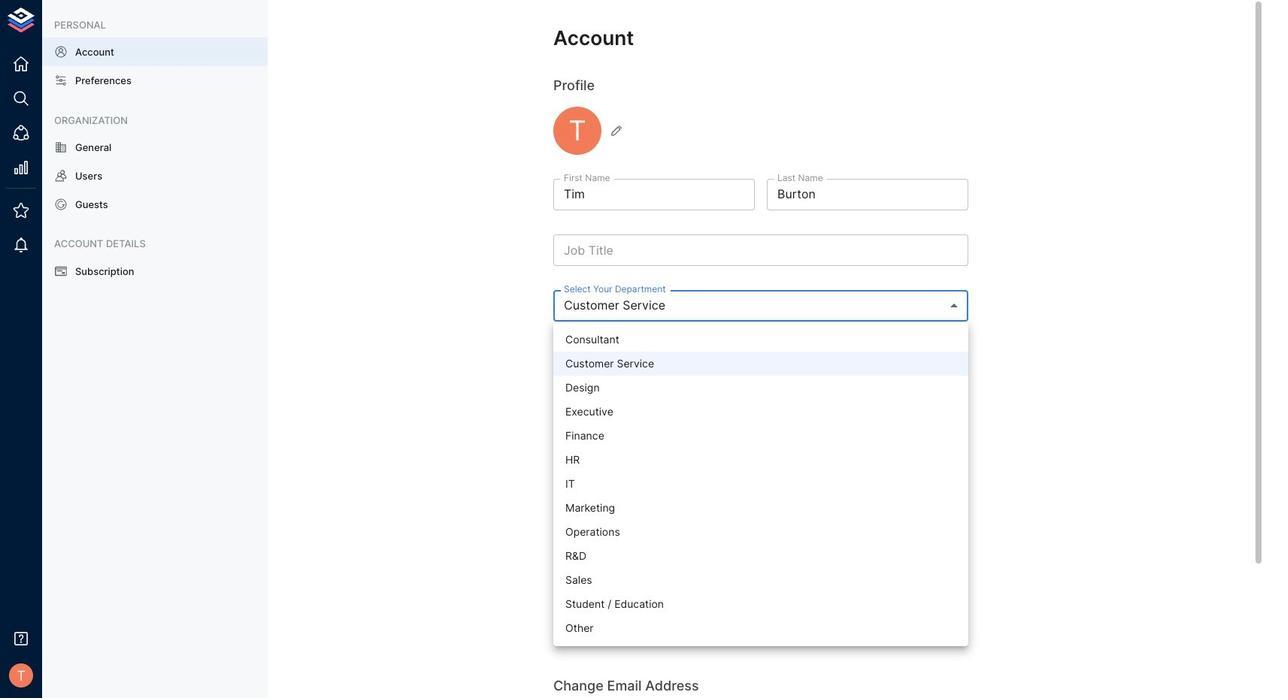 Task type: describe. For each thing, give the bounding box(es) containing it.
8 option from the top
[[554, 496, 969, 520]]

6 option from the top
[[554, 448, 969, 472]]

2 option from the top
[[554, 352, 969, 376]]

1 password password field from the top
[[554, 477, 969, 509]]

13 option from the top
[[554, 617, 969, 641]]

1 option from the top
[[554, 328, 969, 352]]

4 option from the top
[[554, 400, 969, 424]]

7 option from the top
[[554, 472, 969, 496]]

CEO text field
[[554, 235, 969, 266]]

John text field
[[554, 179, 755, 211]]

3 option from the top
[[554, 376, 969, 400]]

9 option from the top
[[554, 520, 969, 545]]

Doe text field
[[767, 179, 969, 211]]



Task type: vqa. For each thing, say whether or not it's contained in the screenshot.
Password password field
yes



Task type: locate. For each thing, give the bounding box(es) containing it.
12 option from the top
[[554, 593, 969, 617]]

11 option from the top
[[554, 569, 969, 593]]

Password password field
[[554, 477, 969, 509], [554, 533, 934, 565]]

option
[[554, 328, 969, 352], [554, 352, 969, 376], [554, 376, 969, 400], [554, 400, 969, 424], [554, 424, 969, 448], [554, 448, 969, 472], [554, 472, 969, 496], [554, 496, 969, 520], [554, 520, 969, 545], [554, 545, 969, 569], [554, 569, 969, 593], [554, 593, 969, 617], [554, 617, 969, 641]]

5 option from the top
[[554, 424, 969, 448]]

0 vertical spatial password password field
[[554, 477, 969, 509]]

2 password password field from the top
[[554, 533, 934, 565]]

list box
[[554, 322, 969, 647]]

1 vertical spatial password password field
[[554, 533, 934, 565]]

10 option from the top
[[554, 545, 969, 569]]

None field
[[554, 290, 969, 322]]



